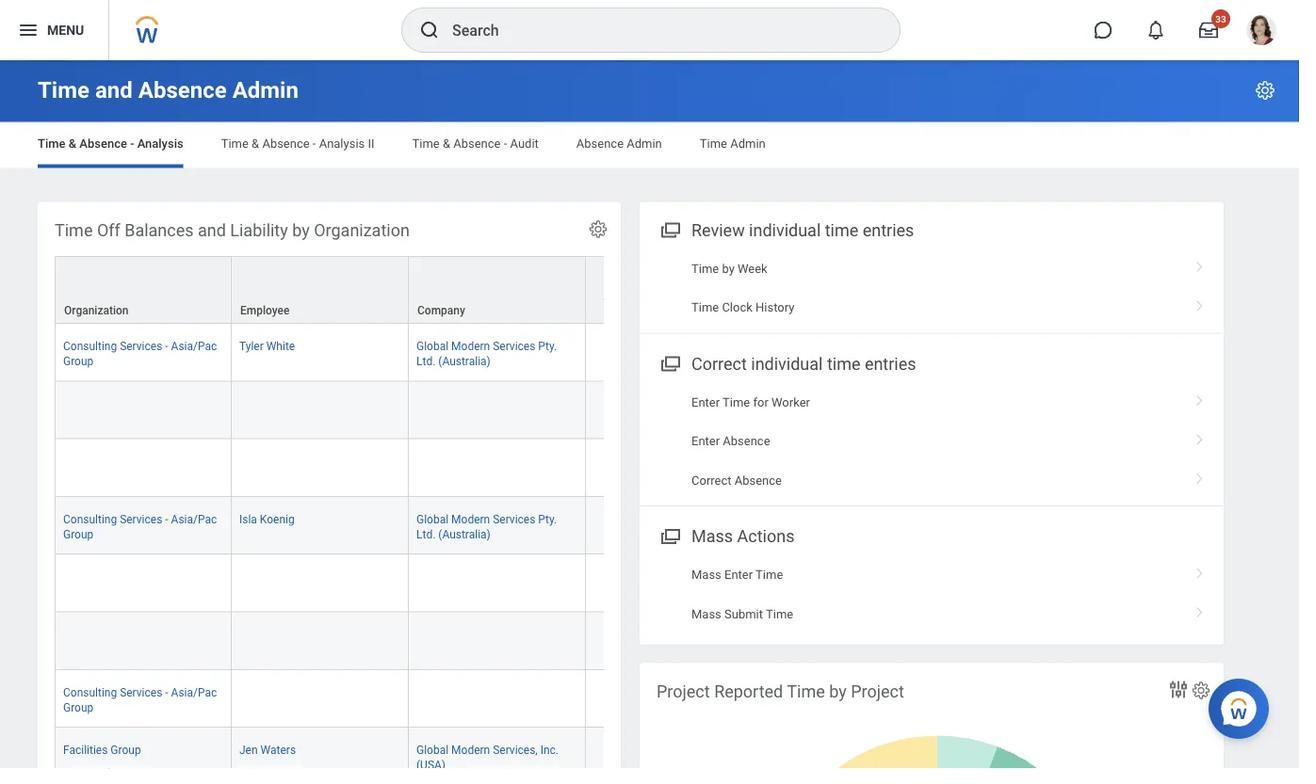 Task type: describe. For each thing, give the bounding box(es) containing it.
menu banner
[[0, 0, 1299, 60]]

time by week link
[[640, 249, 1224, 288]]

time inside mass enter time link
[[756, 568, 783, 582]]

consulting for tyler
[[63, 340, 117, 353]]

correct individual time entries
[[692, 354, 916, 374]]

time clock history link
[[640, 288, 1224, 327]]

33
[[1216, 13, 1227, 24]]

0 vertical spatial organization
[[314, 220, 410, 240]]

2 horizontal spatial by
[[829, 682, 847, 702]]

& for time & absence - audit
[[443, 137, 450, 151]]

time inside the mass submit time link
[[766, 607, 794, 621]]

(australia) for 84,429.00
[[438, 528, 491, 541]]

enter absence link
[[640, 422, 1224, 461]]

mass for mass enter time
[[692, 568, 722, 582]]

for
[[753, 395, 769, 409]]

project reported time by project element
[[640, 664, 1224, 770]]

configure and view chart data image
[[1167, 679, 1190, 701]]

chevron right image for mass actions
[[1188, 561, 1213, 580]]

week
[[738, 262, 768, 276]]

12,480.00
[[611, 744, 660, 757]]

employee button
[[232, 257, 408, 323]]

asia/pac for tyler white
[[171, 340, 217, 353]]

167,030.42
[[605, 686, 660, 699]]

global for koenig
[[416, 513, 449, 526]]

services for 82,601.42
[[120, 340, 162, 353]]

167,030.42 118,141.45
[[605, 686, 660, 713]]

absence down enter time for worker
[[723, 434, 770, 448]]

list for review individual time entries
[[640, 249, 1224, 327]]

jen
[[239, 744, 258, 757]]

82,601.42 58,424.40
[[611, 340, 660, 366]]

ltd. for tyler white
[[416, 355, 436, 368]]

2 project from the left
[[851, 682, 904, 702]]

global modern services pty. ltd. (australia) for 84,429.00
[[416, 513, 557, 541]]

facilities group link
[[63, 740, 141, 757]]

submit
[[725, 607, 763, 621]]

off
[[97, 220, 120, 240]]

1 horizontal spatial by
[[722, 262, 735, 276]]

absence right audit
[[576, 137, 624, 151]]

time inside 'enter time for worker' link
[[723, 395, 750, 409]]

chevron right image for correct individual time entries
[[1188, 389, 1213, 408]]

time & absence - audit
[[412, 137, 539, 151]]

individual for review
[[749, 220, 821, 240]]

audit
[[510, 137, 539, 151]]

white
[[266, 340, 295, 353]]

company button
[[409, 257, 585, 323]]

Search Workday  search field
[[452, 9, 861, 51]]

pay
[[641, 304, 660, 317]]

correct for correct individual time entries
[[692, 354, 747, 374]]

time inside time off balances and liability by organization 'element'
[[55, 220, 93, 240]]

enter for enter time for worker
[[692, 395, 720, 409]]

4 row from the top
[[55, 439, 1199, 497]]

enter time for worker
[[692, 395, 810, 409]]

5 row from the top
[[55, 497, 1199, 555]]

facilities
[[63, 744, 108, 757]]

ii
[[368, 137, 375, 151]]

admin for absence admin
[[627, 137, 662, 151]]

services for 84,429.00
[[120, 513, 162, 526]]

profile logan mcneil image
[[1247, 15, 1277, 49]]

waters
[[261, 744, 296, 757]]

asia/pac for isla koenig
[[171, 513, 217, 526]]

analysis for time & absence - analysis
[[137, 137, 183, 151]]

company
[[417, 304, 465, 317]]

total
[[635, 274, 660, 287]]

notifications large image
[[1147, 21, 1166, 40]]

menu group image for mass actions
[[657, 523, 682, 548]]

(usa)
[[416, 759, 446, 770]]

1 project from the left
[[657, 682, 710, 702]]

menu group image for review individual time entries
[[657, 216, 682, 242]]

absence up time & absence - analysis
[[138, 77, 227, 104]]

facilities group
[[63, 744, 141, 757]]

3 consulting services - asia/pac group from the top
[[63, 686, 217, 715]]

time for correct individual time entries
[[827, 354, 861, 374]]

annualized
[[603, 289, 660, 302]]

mass for mass actions
[[692, 527, 733, 547]]

isla
[[239, 513, 257, 526]]

enter absence
[[692, 434, 770, 448]]

entries for correct individual time entries
[[865, 354, 916, 374]]

global for white
[[416, 340, 449, 353]]

individual for correct
[[751, 354, 823, 374]]

correct for correct absence
[[692, 473, 732, 487]]

3 row from the top
[[55, 381, 1199, 439]]

clock
[[722, 301, 753, 315]]

group for 167,030.42
[[63, 701, 94, 715]]

33 button
[[1188, 9, 1231, 51]]

actions
[[737, 527, 795, 547]]

absence left ii
[[262, 137, 310, 151]]

isla koenig link
[[239, 509, 295, 526]]

row containing total annualized base pay
[[55, 256, 1199, 325]]

by inside 'element'
[[292, 220, 310, 240]]

time off balances and liability by organization
[[55, 220, 410, 240]]

enter time for worker link
[[640, 383, 1224, 422]]

list for correct individual time entries
[[640, 383, 1224, 500]]

tyler white
[[239, 340, 295, 353]]

isla koenig
[[239, 513, 295, 526]]

modern inside the global modern services, inc. (usa)
[[451, 744, 490, 757]]

ltd. for isla koenig
[[416, 528, 436, 541]]

3 consulting from the top
[[63, 686, 117, 699]]

58,424.40
[[616, 354, 660, 366]]

organization button
[[56, 257, 231, 323]]

time by week
[[692, 262, 768, 276]]

services,
[[493, 744, 538, 757]]

time admin
[[700, 137, 766, 151]]

balances
[[125, 220, 194, 240]]

inbox large image
[[1199, 21, 1218, 40]]

mass actions
[[692, 527, 795, 547]]

correct absence
[[692, 473, 782, 487]]

liability
[[230, 220, 288, 240]]

consulting services - asia/pac group for isla
[[63, 513, 217, 541]]



Task type: vqa. For each thing, say whether or not it's contained in the screenshot.
LIST
yes



Task type: locate. For each thing, give the bounding box(es) containing it.
entries
[[863, 220, 914, 240], [865, 354, 916, 374]]

1 vertical spatial time
[[827, 354, 861, 374]]

justify image
[[17, 19, 40, 41]]

pty. down company column header
[[538, 340, 557, 353]]

0 vertical spatial ltd.
[[416, 355, 436, 368]]

analysis left ii
[[319, 137, 365, 151]]

2 horizontal spatial &
[[443, 137, 450, 151]]

chevron right image for mass submit time
[[1188, 601, 1213, 619]]

row containing facilities group
[[55, 728, 1199, 770]]

time
[[38, 77, 89, 104], [38, 137, 65, 151], [221, 137, 249, 151], [412, 137, 440, 151], [700, 137, 727, 151], [55, 220, 93, 240], [692, 262, 719, 276], [692, 301, 719, 315], [723, 395, 750, 409], [756, 568, 783, 582], [766, 607, 794, 621], [787, 682, 825, 702]]

time inside time clock history link
[[692, 301, 719, 315]]

& for time & absence - analysis ii
[[252, 137, 259, 151]]

1 asia/pac from the top
[[171, 340, 217, 353]]

118,141.45
[[610, 701, 660, 713]]

menu group image left the mass actions
[[657, 523, 682, 548]]

correct inside correct absence link
[[692, 473, 732, 487]]

2 ltd. from the top
[[416, 528, 436, 541]]

1 consulting from the top
[[63, 340, 117, 353]]

1 modern from the top
[[451, 340, 490, 353]]

enter up the "enter absence" in the bottom of the page
[[692, 395, 720, 409]]

2 vertical spatial menu group image
[[657, 523, 682, 548]]

2 horizontal spatial admin
[[730, 137, 766, 151]]

0 vertical spatial consulting services - asia/pac group
[[63, 340, 217, 368]]

time inside project reported time by project element
[[787, 682, 825, 702]]

organization up the employee popup button
[[314, 220, 410, 240]]

0 horizontal spatial analysis
[[137, 137, 183, 151]]

0 vertical spatial and
[[95, 77, 133, 104]]

modern for 82,601.42
[[451, 340, 490, 353]]

0 vertical spatial chevron right image
[[1188, 467, 1213, 486]]

2 mass from the top
[[692, 568, 722, 582]]

tyler
[[239, 340, 264, 353]]

global for waters
[[416, 744, 449, 757]]

82,601.42
[[611, 340, 660, 353]]

2 vertical spatial enter
[[725, 568, 753, 582]]

84,429.00 59,717.05
[[611, 513, 660, 539]]

entries for review individual time entries
[[863, 220, 914, 240]]

2 consulting services - asia/pac group link from the top
[[63, 509, 217, 541]]

list for mass actions
[[640, 556, 1224, 634]]

2 modern from the top
[[451, 513, 490, 526]]

pty. left 84,429.00 on the bottom of page
[[538, 513, 557, 526]]

0 vertical spatial list
[[640, 249, 1224, 327]]

configure time off balances and liability by organization image
[[588, 219, 609, 240]]

chevron right image for correct absence
[[1188, 467, 1213, 486]]

2 (australia) from the top
[[438, 528, 491, 541]]

services for 167,030.42
[[120, 686, 162, 699]]

row
[[55, 256, 1199, 325], [55, 324, 1199, 381], [55, 381, 1199, 439], [55, 439, 1199, 497], [55, 497, 1199, 555], [55, 555, 1199, 612], [55, 612, 1199, 670], [55, 670, 1199, 728], [55, 728, 1199, 770]]

history
[[756, 301, 795, 315]]

jen waters link
[[239, 740, 296, 757]]

koenig
[[260, 513, 295, 526]]

organization inside organization popup button
[[64, 304, 129, 317]]

2 global modern services pty. ltd. (australia) from the top
[[416, 513, 557, 541]]

(australia) for 82,601.42
[[438, 355, 491, 368]]

group
[[63, 355, 94, 368], [63, 528, 94, 541], [63, 701, 94, 715], [111, 744, 141, 757]]

2 list from the top
[[640, 383, 1224, 500]]

2 vertical spatial consulting
[[63, 686, 117, 699]]

company column header
[[409, 256, 586, 325]]

2 consulting services - asia/pac group from the top
[[63, 513, 217, 541]]

1 vertical spatial asia/pac
[[171, 513, 217, 526]]

3 global from the top
[[416, 744, 449, 757]]

0 horizontal spatial organization
[[64, 304, 129, 317]]

0 horizontal spatial by
[[292, 220, 310, 240]]

3 modern from the top
[[451, 744, 490, 757]]

1 menu group image from the top
[[657, 216, 682, 242]]

1 vertical spatial enter
[[692, 434, 720, 448]]

1 horizontal spatial admin
[[627, 137, 662, 151]]

organization column header
[[55, 256, 232, 325]]

1 mass from the top
[[692, 527, 733, 547]]

global modern services pty. ltd. (australia) link for 84,429.00
[[416, 509, 557, 541]]

1 consulting services - asia/pac group link from the top
[[63, 336, 217, 368]]

review individual time entries
[[692, 220, 914, 240]]

0 vertical spatial enter
[[692, 395, 720, 409]]

global modern services pty. ltd. (australia) link
[[416, 336, 557, 368], [416, 509, 557, 541]]

2 vertical spatial list
[[640, 556, 1224, 634]]

0 vertical spatial entries
[[863, 220, 914, 240]]

1 & from the left
[[69, 137, 76, 151]]

1 vertical spatial by
[[722, 262, 735, 276]]

mass enter time link
[[640, 556, 1224, 595]]

1 vertical spatial entries
[[865, 354, 916, 374]]

enter for enter absence
[[692, 434, 720, 448]]

2 vertical spatial mass
[[692, 607, 722, 621]]

1 vertical spatial global modern services pty. ltd. (australia)
[[416, 513, 557, 541]]

2 analysis from the left
[[319, 137, 365, 151]]

list containing mass enter time
[[640, 556, 1224, 634]]

worker
[[772, 395, 810, 409]]

menu group image down pay
[[657, 350, 682, 375]]

2 menu group image from the top
[[657, 350, 682, 375]]

pty. for 82,601.42
[[538, 340, 557, 353]]

1 vertical spatial menu group image
[[657, 350, 682, 375]]

global modern services pty. ltd. (australia) link for 82,601.42
[[416, 336, 557, 368]]

1 row from the top
[[55, 256, 1199, 325]]

chevron right image inside mass enter time link
[[1188, 561, 1213, 580]]

2 vertical spatial consulting services - asia/pac group
[[63, 686, 217, 715]]

absence down time and absence admin
[[79, 137, 127, 151]]

review
[[692, 220, 745, 240]]

2 chevron right image from the top
[[1188, 294, 1213, 313]]

2 global modern services pty. ltd. (australia) link from the top
[[416, 509, 557, 541]]

0 vertical spatial global modern services pty. ltd. (australia) link
[[416, 336, 557, 368]]

chevron right image
[[1188, 255, 1213, 274], [1188, 294, 1213, 313], [1188, 389, 1213, 408], [1188, 428, 1213, 447], [1188, 561, 1213, 580]]

correct
[[692, 354, 747, 374], [692, 473, 732, 487]]

0 vertical spatial modern
[[451, 340, 490, 353]]

mass submit time link
[[640, 595, 1224, 634]]

1 list from the top
[[640, 249, 1224, 327]]

3 list from the top
[[640, 556, 1224, 634]]

2 asia/pac from the top
[[171, 513, 217, 526]]

global modern services, inc. (usa) link
[[416, 740, 559, 770]]

mass submit time
[[692, 607, 794, 621]]

by right reported
[[829, 682, 847, 702]]

0 horizontal spatial admin
[[232, 77, 299, 104]]

global inside the global modern services, inc. (usa)
[[416, 744, 449, 757]]

global modern services, inc. (usa)
[[416, 744, 559, 770]]

menu group image for correct individual time entries
[[657, 350, 682, 375]]

mass enter time
[[692, 568, 783, 582]]

1 horizontal spatial organization
[[314, 220, 410, 240]]

1 vertical spatial global
[[416, 513, 449, 526]]

mass for mass submit time
[[692, 607, 722, 621]]

time for review individual time entries
[[825, 220, 859, 240]]

2 global from the top
[[416, 513, 449, 526]]

0 horizontal spatial and
[[95, 77, 133, 104]]

configure project reported time by project image
[[1191, 681, 1212, 701]]

consulting services - asia/pac group for tyler
[[63, 340, 217, 368]]

tab list
[[19, 123, 1280, 168]]

analysis
[[137, 137, 183, 151], [319, 137, 365, 151]]

base
[[613, 304, 638, 317]]

1 global modern services pty. ltd. (australia) link from the top
[[416, 336, 557, 368]]

services
[[120, 340, 162, 353], [493, 340, 536, 353], [120, 513, 162, 526], [493, 513, 536, 526], [120, 686, 162, 699]]

0 vertical spatial asia/pac
[[171, 340, 217, 353]]

1 horizontal spatial and
[[198, 220, 226, 240]]

menu group image left review
[[657, 216, 682, 242]]

2 vertical spatial global
[[416, 744, 449, 757]]

chevron right image inside 'enter time for worker' link
[[1188, 389, 1213, 408]]

ltd.
[[416, 355, 436, 368], [416, 528, 436, 541]]

59,717.05
[[616, 528, 660, 539]]

admin for time admin
[[730, 137, 766, 151]]

and left liability
[[198, 220, 226, 240]]

individual
[[749, 220, 821, 240], [751, 354, 823, 374]]

correct down the "enter absence" in the bottom of the page
[[692, 473, 732, 487]]

2 chevron right image from the top
[[1188, 601, 1213, 619]]

2 vertical spatial by
[[829, 682, 847, 702]]

3 consulting services - asia/pac group link from the top
[[63, 682, 217, 715]]

2 correct from the top
[[692, 473, 732, 487]]

menu button
[[0, 0, 109, 60]]

2 row from the top
[[55, 324, 1199, 381]]

2 consulting from the top
[[63, 513, 117, 526]]

entries up 'enter time for worker' link
[[865, 354, 916, 374]]

project reported time by project
[[657, 682, 904, 702]]

2 vertical spatial consulting services - asia/pac group link
[[63, 682, 217, 715]]

&
[[69, 137, 76, 151], [252, 137, 259, 151], [443, 137, 450, 151]]

correct up enter time for worker
[[692, 354, 747, 374]]

project
[[657, 682, 710, 702], [851, 682, 904, 702]]

employee
[[240, 304, 290, 317]]

pty.
[[538, 340, 557, 353], [538, 513, 557, 526]]

2 vertical spatial modern
[[451, 744, 490, 757]]

organization down off at the top of page
[[64, 304, 129, 317]]

admin up review
[[730, 137, 766, 151]]

0 vertical spatial menu group image
[[657, 216, 682, 242]]

by right liability
[[292, 220, 310, 240]]

admin left the time admin on the right top of page
[[627, 137, 662, 151]]

6 row from the top
[[55, 555, 1199, 612]]

0 vertical spatial mass
[[692, 527, 733, 547]]

4 chevron right image from the top
[[1188, 428, 1213, 447]]

0 vertical spatial time
[[825, 220, 859, 240]]

asia/pac
[[171, 340, 217, 353], [171, 513, 217, 526], [171, 686, 217, 699]]

consulting for isla
[[63, 513, 117, 526]]

and up time & absence - analysis
[[95, 77, 133, 104]]

modern
[[451, 340, 490, 353], [451, 513, 490, 526], [451, 744, 490, 757]]

analysis for time & absence - analysis ii
[[319, 137, 365, 151]]

0 vertical spatial consulting
[[63, 340, 117, 353]]

group for 84,429.00
[[63, 528, 94, 541]]

3 mass from the top
[[692, 607, 722, 621]]

(australia)
[[438, 355, 491, 368], [438, 528, 491, 541]]

and
[[95, 77, 133, 104], [198, 220, 226, 240]]

84,429.00
[[611, 513, 660, 526]]

1 horizontal spatial project
[[851, 682, 904, 702]]

menu group image
[[657, 216, 682, 242], [657, 350, 682, 375], [657, 523, 682, 548]]

0 vertical spatial individual
[[749, 220, 821, 240]]

0 vertical spatial consulting services - asia/pac group link
[[63, 336, 217, 368]]

3 menu group image from the top
[[657, 523, 682, 548]]

enter up correct absence
[[692, 434, 720, 448]]

1 vertical spatial organization
[[64, 304, 129, 317]]

time and absence admin
[[38, 77, 299, 104]]

1 horizontal spatial analysis
[[319, 137, 365, 151]]

chevron right image inside time clock history link
[[1188, 294, 1213, 313]]

total annualized base pay
[[603, 274, 660, 317]]

1 vertical spatial list
[[640, 383, 1224, 500]]

1 consulting services - asia/pac group from the top
[[63, 340, 217, 368]]

time & absence - analysis ii
[[221, 137, 375, 151]]

8 row from the top
[[55, 670, 1199, 728]]

1 global modern services pty. ltd. (australia) from the top
[[416, 340, 557, 368]]

2 pty. from the top
[[538, 513, 557, 526]]

1 vertical spatial ltd.
[[416, 528, 436, 541]]

1 ltd. from the top
[[416, 355, 436, 368]]

mass up mass enter time
[[692, 527, 733, 547]]

time and absence admin main content
[[0, 60, 1299, 770]]

3 asia/pac from the top
[[171, 686, 217, 699]]

individual up worker
[[751, 354, 823, 374]]

absence down the "enter absence" in the bottom of the page
[[735, 473, 782, 487]]

group for 82,601.42
[[63, 355, 94, 368]]

enter
[[692, 395, 720, 409], [692, 434, 720, 448], [725, 568, 753, 582]]

3 chevron right image from the top
[[1188, 389, 1213, 408]]

2 vertical spatial asia/pac
[[171, 686, 217, 699]]

tab list containing time & absence - analysis
[[19, 123, 1280, 168]]

modern for 84,429.00
[[451, 513, 490, 526]]

1 vertical spatial global modern services pty. ltd. (australia) link
[[416, 509, 557, 541]]

1 vertical spatial and
[[198, 220, 226, 240]]

inc.
[[541, 744, 559, 757]]

list containing time by week
[[640, 249, 1224, 327]]

1 vertical spatial correct
[[692, 473, 732, 487]]

cell
[[55, 381, 232, 439], [232, 381, 409, 439], [409, 381, 586, 439], [586, 381, 669, 439], [55, 439, 232, 497], [232, 439, 409, 497], [409, 439, 586, 497], [586, 439, 669, 497], [55, 555, 232, 612], [232, 555, 409, 612], [409, 555, 586, 612], [586, 555, 669, 612], [55, 612, 232, 670], [232, 612, 409, 670], [409, 612, 586, 670], [586, 612, 669, 670], [232, 670, 409, 728], [409, 670, 586, 728]]

list containing enter time for worker
[[640, 383, 1224, 500]]

menu
[[47, 22, 84, 38]]

total annualized base pay button
[[586, 257, 668, 323]]

absence
[[138, 77, 227, 104], [79, 137, 127, 151], [262, 137, 310, 151], [453, 137, 501, 151], [576, 137, 624, 151], [723, 434, 770, 448], [735, 473, 782, 487]]

0 vertical spatial global modern services pty. ltd. (australia)
[[416, 340, 557, 368]]

consulting
[[63, 340, 117, 353], [63, 513, 117, 526], [63, 686, 117, 699]]

mass left the submit on the right bottom
[[692, 607, 722, 621]]

1 (australia) from the top
[[438, 355, 491, 368]]

analysis down time and absence admin
[[137, 137, 183, 151]]

& for time & absence - analysis
[[69, 137, 76, 151]]

-
[[130, 137, 134, 151], [313, 137, 316, 151], [504, 137, 507, 151], [165, 340, 168, 353], [165, 513, 168, 526], [165, 686, 168, 699]]

1 vertical spatial consulting
[[63, 513, 117, 526]]

0 vertical spatial global
[[416, 340, 449, 353]]

1 global from the top
[[416, 340, 449, 353]]

1 pty. from the top
[[538, 340, 557, 353]]

admin up time & absence - analysis ii
[[232, 77, 299, 104]]

absence left audit
[[453, 137, 501, 151]]

entries up the time by week link at top
[[863, 220, 914, 240]]

0 vertical spatial by
[[292, 220, 310, 240]]

0 vertical spatial correct
[[692, 354, 747, 374]]

5 chevron right image from the top
[[1188, 561, 1213, 580]]

2 & from the left
[[252, 137, 259, 151]]

pty. for 84,429.00
[[538, 513, 557, 526]]

time off balances and liability by organization element
[[38, 202, 1199, 770]]

1 vertical spatial chevron right image
[[1188, 601, 1213, 619]]

global modern services pty. ltd. (australia) for 82,601.42
[[416, 340, 557, 368]]

1 vertical spatial consulting services - asia/pac group link
[[63, 509, 217, 541]]

1 horizontal spatial &
[[252, 137, 259, 151]]

jen waters
[[239, 744, 296, 757]]

chevron right image inside the time by week link
[[1188, 255, 1213, 274]]

individual up the week
[[749, 220, 821, 240]]

1 vertical spatial modern
[[451, 513, 490, 526]]

0 horizontal spatial &
[[69, 137, 76, 151]]

1 analysis from the left
[[137, 137, 183, 151]]

chevron right image
[[1188, 467, 1213, 486], [1188, 601, 1213, 619]]

employee column header
[[232, 256, 409, 325]]

consulting services - asia/pac group
[[63, 340, 217, 368], [63, 513, 217, 541], [63, 686, 217, 715]]

3 & from the left
[[443, 137, 450, 151]]

absence admin
[[576, 137, 662, 151]]

consulting services - asia/pac group link for isla koenig
[[63, 509, 217, 541]]

1 vertical spatial (australia)
[[438, 528, 491, 541]]

1 vertical spatial individual
[[751, 354, 823, 374]]

configure this page image
[[1254, 79, 1277, 102]]

chevron right image for review individual time entries
[[1188, 255, 1213, 274]]

correct absence link
[[640, 461, 1224, 500]]

0 vertical spatial pty.
[[538, 340, 557, 353]]

tab list inside time and absence admin main content
[[19, 123, 1280, 168]]

1 chevron right image from the top
[[1188, 255, 1213, 274]]

organization
[[314, 220, 410, 240], [64, 304, 129, 317]]

1 chevron right image from the top
[[1188, 467, 1213, 486]]

1 vertical spatial mass
[[692, 568, 722, 582]]

reported
[[714, 682, 783, 702]]

1 correct from the top
[[692, 354, 747, 374]]

search image
[[418, 19, 441, 41]]

time & absence - analysis
[[38, 137, 183, 151]]

chevron right image inside enter absence link
[[1188, 428, 1213, 447]]

mass down the mass actions
[[692, 568, 722, 582]]

admin
[[232, 77, 299, 104], [627, 137, 662, 151], [730, 137, 766, 151]]

7 row from the top
[[55, 612, 1199, 670]]

enter down the mass actions
[[725, 568, 753, 582]]

global modern services pty. ltd. (australia)
[[416, 340, 557, 368], [416, 513, 557, 541]]

1 vertical spatial consulting services - asia/pac group
[[63, 513, 217, 541]]

1 vertical spatial pty.
[[538, 513, 557, 526]]

by
[[292, 220, 310, 240], [722, 262, 735, 276], [829, 682, 847, 702]]

time clock history
[[692, 301, 795, 315]]

global
[[416, 340, 449, 353], [416, 513, 449, 526], [416, 744, 449, 757]]

chevron right image inside correct absence link
[[1188, 467, 1213, 486]]

0 horizontal spatial project
[[657, 682, 710, 702]]

chevron right image inside the mass submit time link
[[1188, 601, 1213, 619]]

and inside 'element'
[[198, 220, 226, 240]]

9 row from the top
[[55, 728, 1199, 770]]

0 vertical spatial (australia)
[[438, 355, 491, 368]]

consulting services - asia/pac group link for tyler white
[[63, 336, 217, 368]]

tyler white link
[[239, 336, 295, 353]]

by left the week
[[722, 262, 735, 276]]

list
[[640, 249, 1224, 327], [640, 383, 1224, 500], [640, 556, 1224, 634]]

consulting services - asia/pac group link
[[63, 336, 217, 368], [63, 509, 217, 541], [63, 682, 217, 715]]



